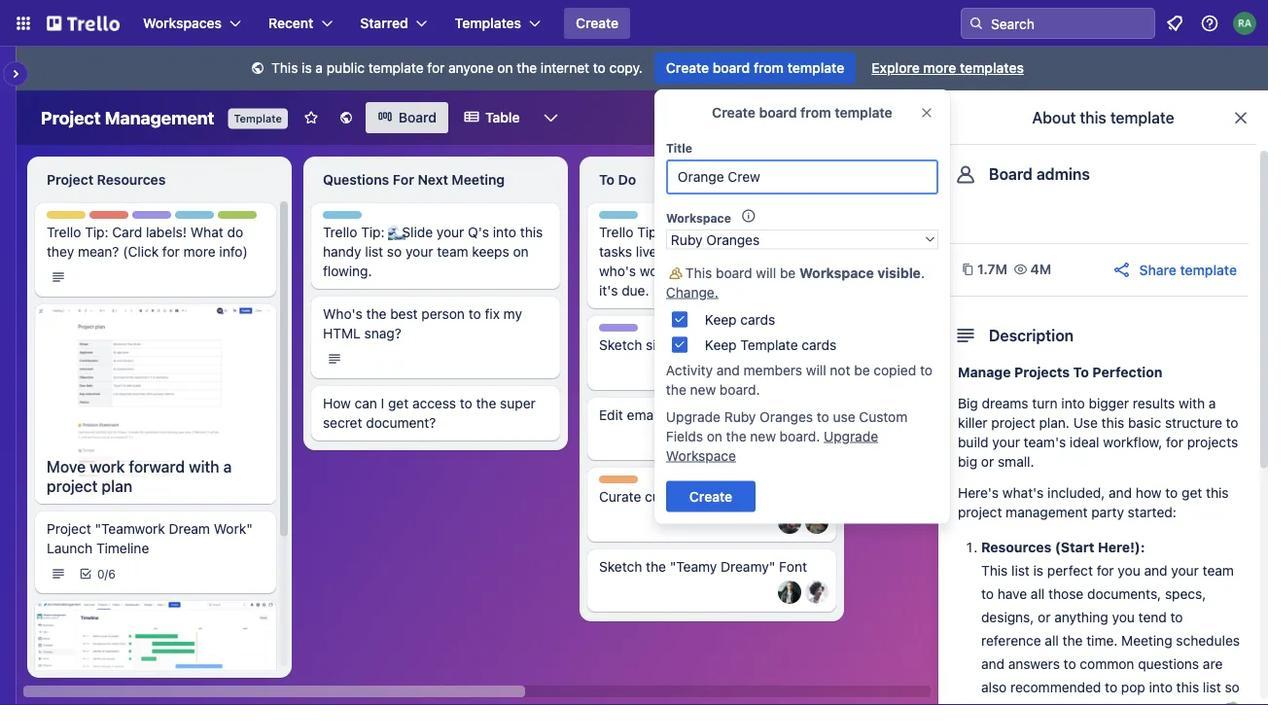 Task type: describe. For each thing, give the bounding box(es) containing it.
to inside here's what's included, and how to get this project management party started:
[[1166, 485, 1179, 501]]

dream
[[169, 521, 210, 537]]

into inside trello tip trello tip: 🌊slide your q's into this handy list so your team keeps on flowing.
[[493, 224, 517, 240]]

at
[[1151, 703, 1163, 706]]

how can i get access to the super secret document?
[[323, 396, 536, 431]]

trello tip: 🌊slide your q's into this handy list so your team keeps on flowing. link
[[323, 223, 549, 281]]

to up recommended
[[1064, 656, 1077, 672]]

i
[[381, 396, 385, 412]]

0 horizontal spatial team
[[175, 212, 205, 226]]

also inside the resources (start here!): this list is perfect for you and your team to have all those documents, specs, designs, or anything you tend to reference all the time. meeting schedules and answers to common questions are also recommended to pop into this list so that your team is informed at all times. 📚
[[982, 680, 1007, 696]]

board inside this board will be workspace visible . change.
[[716, 265, 753, 281]]

1 horizontal spatial create
[[667, 60, 709, 76]]

handy
[[323, 244, 362, 260]]

this inside the resources (start here!): this list is perfect for you and your team to have all those documents, specs, designs, or anything you tend to reference all the time. meeting schedules and answers to common questions are also recommended to pop into this list so that your team is informed at all times. 📚
[[982, 563, 1008, 579]]

team up specs,
[[1203, 563, 1235, 579]]

curate customer list
[[599, 489, 726, 505]]

to left copy.
[[593, 60, 606, 76]]

1 keep from the top
[[705, 311, 737, 327]]

trello tip trello tip: 🌊slide your q's into this handy list so your team keeps on flowing.
[[323, 212, 543, 279]]

template left 5 button
[[835, 105, 893, 121]]

more inside trello tip: card labels! what do they mean? (click for more info)
[[184, 244, 216, 260]]

(click
[[123, 244, 159, 260]]

custom
[[860, 409, 908, 425]]

is inside trello tip trello tip: this is where assigned tasks live so that your team can see who's working on what and when it's due.
[[695, 224, 705, 240]]

change.
[[667, 284, 719, 300]]

share template button
[[1113, 260, 1238, 280]]

1 horizontal spatial brooke (brooke94205718) image
[[806, 511, 829, 534]]

and up specs,
[[1145, 563, 1168, 579]]

sketch inside design team sketch site banner
[[599, 337, 643, 353]]

template right about
[[1111, 109, 1175, 127]]

structure
[[1166, 415, 1223, 431]]

that inside trello tip: 💬for those in-between tasks that are almost done but also awaiting one last step.
[[913, 244, 937, 260]]

workspaces button
[[131, 8, 253, 39]]

site
[[646, 337, 669, 353]]

1 vertical spatial board
[[759, 105, 798, 121]]

tip: inside trello tip trello tip: this is where assigned tasks live so that your team can see who's working on what and when it's due.
[[638, 224, 661, 240]]

for
[[393, 172, 414, 188]]

your inside big dreams turn into bigger results with a killer project plan. use this basic structure to build your team's ideal workflow, for projects big or small.
[[993, 434, 1021, 451]]

tip: inside trello tip trello tip: 🌊slide your q's into this handy list so your team keeps on flowing.
[[361, 224, 385, 240]]

meeting inside text field
[[452, 172, 505, 188]]

tasks inside trello tip: 💬for those in-between tasks that are almost done but also awaiting one last step.
[[876, 244, 909, 260]]

0 vertical spatial board
[[713, 60, 751, 76]]

legal
[[876, 306, 910, 322]]

social media assets link
[[876, 386, 1102, 406]]

super
[[500, 396, 536, 412]]

0 vertical spatial sm image
[[248, 59, 268, 79]]

review
[[913, 306, 954, 322]]

step.
[[984, 263, 1016, 279]]

priority design team
[[90, 212, 205, 226]]

5
[[910, 112, 917, 126]]

this board will be workspace visible . change.
[[667, 265, 925, 300]]

1 vertical spatial from
[[801, 105, 832, 121]]

recent
[[269, 15, 314, 31]]

so inside trello tip trello tip: this is where assigned tasks live so that your team can see who's working on what and when it's due.
[[661, 244, 676, 260]]

to inside who's the best person to fix my html snag?
[[469, 306, 481, 322]]

management
[[105, 107, 215, 128]]

ideal
[[1070, 434, 1100, 451]]

legal review link
[[876, 305, 1102, 324]]

to right tend
[[1171, 610, 1184, 626]]

this inside the resources (start here!): this list is perfect for you and your team to have all those documents, specs, designs, or anything you tend to reference all the time. meeting schedules and answers to common questions are also recommended to pop into this list so that your team is informed at all times. 📚
[[1177, 680, 1200, 696]]

explore more templates link
[[860, 53, 1036, 84]]

specs,
[[1166, 586, 1207, 602]]

workspace inside this board will be workspace visible . change.
[[800, 265, 875, 281]]

the inside how can i get access to the super secret document?
[[476, 396, 497, 412]]

javier (javier85303346) image
[[870, 104, 897, 131]]

to left have
[[982, 586, 994, 602]]

primary element
[[0, 0, 1269, 47]]

email
[[627, 407, 661, 423]]

keeps
[[472, 244, 510, 260]]

plan
[[102, 477, 133, 496]]

move work forward with a project plan link
[[35, 450, 276, 504]]

javier (javier85303346) image
[[778, 429, 802, 452]]

trello for trello tip trello tip: this is where assigned tasks live so that your team can see who's working on what and when it's due.
[[599, 212, 631, 226]]

edit email drafts link
[[599, 406, 825, 425]]

is left "perfect"
[[1034, 563, 1044, 579]]

person
[[422, 306, 465, 322]]

0 vertical spatial create board from template
[[667, 60, 845, 76]]

customize views image
[[542, 108, 561, 127]]

and down reference
[[982, 656, 1005, 672]]

time.
[[1087, 633, 1118, 649]]

and inside here's what's included, and how to get this project management party started:
[[1109, 485, 1133, 501]]

your inside trello tip trello tip: this is where assigned tasks live so that your team can see who's working on what and when it's due.
[[708, 244, 736, 260]]

small.
[[998, 454, 1035, 470]]

so inside trello tip trello tip: 🌊slide your q's into this handy list so your team keeps on flowing.
[[387, 244, 402, 260]]

is left public at top
[[302, 60, 312, 76]]

assets
[[959, 388, 1000, 404]]

project inside move work forward with a project plan
[[47, 477, 98, 496]]

resources inside "text field"
[[97, 172, 166, 188]]

the inside upgrade ruby oranges to use custom fields on the new board.
[[727, 428, 747, 444]]

1 vertical spatial you
[[1113, 610, 1135, 626]]

they
[[47, 244, 74, 260]]

be inside keep cards keep template cards activity and members will not be copied to the new board.
[[855, 362, 871, 378]]

edit email drafts
[[599, 407, 701, 423]]

to inside upgrade ruby oranges to use custom fields on the new board.
[[817, 409, 830, 425]]

so inside the resources (start here!): this list is perfect for you and your team to have all those documents, specs, designs, or anything you tend to reference all the time. meeting schedules and answers to common questions are also recommended to pop into this list so that your team is informed at all times. 📚
[[1226, 680, 1240, 696]]

or inside the resources (start here!): this list is perfect for you and your team to have all those documents, specs, designs, or anything you tend to reference all the time. meeting schedules and answers to common questions are also recommended to pop into this list so that your team is informed at all times. 📚
[[1038, 610, 1051, 626]]

awaiting
[[876, 263, 928, 279]]

2 keep from the top
[[705, 337, 737, 353]]

public image
[[338, 110, 354, 126]]

ruby anderson (rubyanderson7) image
[[1234, 12, 1257, 35]]

color: purple, title: "design team" element for sketch site banner
[[599, 324, 672, 339]]

project for project "teamwork dream work" launch timeline
[[47, 521, 91, 537]]

questions
[[1139, 656, 1200, 672]]

results
[[1134, 396, 1176, 412]]

bigger
[[1089, 396, 1130, 412]]

media
[[917, 388, 955, 404]]

search image
[[969, 16, 985, 31]]

drafts
[[664, 407, 701, 423]]

or inside big dreams turn into bigger results with a killer project plan. use this basic structure to build your team's ideal workflow, for projects big or small.
[[982, 454, 995, 470]]

design for social media assets
[[876, 376, 915, 389]]

1 vertical spatial create board from template
[[712, 105, 893, 121]]

0 horizontal spatial brooke (brooke94205718) image
[[769, 104, 796, 131]]

party
[[1092, 505, 1125, 521]]

for left anyone
[[428, 60, 445, 76]]

times.
[[1184, 703, 1222, 706]]

be inside this board will be workspace visible . change.
[[780, 265, 796, 281]]

trello for trello tip halp
[[175, 212, 207, 226]]

back to home image
[[47, 8, 120, 39]]

description
[[990, 326, 1075, 345]]

create board from template link
[[655, 53, 857, 84]]

upgrade workspace link
[[667, 428, 879, 464]]

on inside trello tip trello tip: 🌊slide your q's into this handy list so your team keeps on flowing.
[[513, 244, 529, 260]]

4m
[[1031, 261, 1052, 277]]

ruby
[[725, 409, 756, 425]]

build
[[959, 434, 989, 451]]

0 vertical spatial template
[[234, 112, 282, 125]]

title
[[667, 141, 693, 155]]

social
[[876, 388, 914, 404]]

0 vertical spatial all
[[1031, 586, 1045, 602]]

the left "teamy
[[646, 559, 667, 575]]

change. link
[[667, 284, 719, 300]]

about
[[1033, 109, 1077, 127]]

manage projects to perfection
[[959, 364, 1163, 380]]

who's the best person to fix my html snag? link
[[323, 305, 549, 344]]

board. inside upgrade ruby oranges to use custom fields on the new board.
[[780, 428, 821, 444]]

janelle (janelle549) image
[[806, 581, 829, 604]]

template up caity (caity) image
[[788, 60, 845, 76]]

color: purple, title: "design team" element for social media assets
[[876, 375, 948, 389]]

Questions For Next Meeting text field
[[311, 164, 561, 196]]

the inside who's the best person to fix my html snag?
[[366, 306, 387, 322]]

team down recommended
[[1042, 703, 1073, 706]]

for inside big dreams turn into bigger results with a killer project plan. use this basic structure to build your team's ideal workflow, for projects big or small.
[[1167, 434, 1184, 451]]

on right anyone
[[498, 60, 513, 76]]

get inside how can i get access to the super secret document?
[[388, 396, 409, 412]]

management
[[1006, 505, 1088, 521]]

also inside trello tip: 💬for those in-between tasks that are almost done but also awaiting one last step.
[[1070, 244, 1096, 260]]

1.7m
[[978, 261, 1008, 277]]

perfect
[[1048, 563, 1094, 579]]

your left q's
[[437, 224, 465, 240]]

trello for trello tip trello tip: 🌊slide your q's into this handy list so your team keeps on flowing.
[[323, 212, 354, 226]]

trello for trello tip: card labels! what do they mean? (click for more info)
[[47, 224, 81, 240]]

6
[[108, 567, 116, 581]]

new inside keep cards keep template cards activity and members will not be copied to the new board.
[[691, 381, 716, 398]]

to inside how can i get access to the super secret document?
[[460, 396, 473, 412]]

1 horizontal spatial to
[[1074, 364, 1090, 380]]

with inside big dreams turn into bigger results with a killer project plan. use this basic structure to build your team's ideal workflow, for projects big or small.
[[1179, 396, 1206, 412]]

but
[[1046, 244, 1066, 260]]

live
[[636, 244, 657, 260]]

questions
[[323, 172, 389, 188]]

your up specs,
[[1172, 563, 1200, 579]]

a inside move work forward with a project plan
[[223, 458, 232, 476]]

template inside button
[[1181, 262, 1238, 278]]

.
[[921, 265, 925, 281]]

project "teamwork dream work" launch timeline link
[[47, 520, 265, 559]]

/
[[105, 567, 108, 581]]

projects
[[1015, 364, 1071, 380]]

document?
[[366, 415, 436, 431]]

copied
[[874, 362, 917, 378]]

a inside big dreams turn into bigger results with a killer project plan. use this basic structure to build your team's ideal workflow, for projects big or small.
[[1209, 396, 1217, 412]]

labels!
[[146, 224, 187, 240]]

To Do text field
[[588, 164, 837, 196]]

2 horizontal spatial create
[[712, 105, 756, 121]]

edit
[[599, 407, 624, 423]]

your down 🌊slide
[[406, 244, 434, 260]]

tasks inside trello tip trello tip: this is where assigned tasks live so that your team can see who's working on what and when it's due.
[[599, 244, 633, 260]]

turn
[[1033, 396, 1058, 412]]

your down recommended
[[1010, 703, 1038, 706]]

this inside this board will be workspace visible . change.
[[686, 265, 713, 281]]

recommended
[[1011, 680, 1102, 696]]

this inside big dreams turn into bigger results with a killer project plan. use this basic structure to build your team's ideal workflow, for projects big or small.
[[1102, 415, 1125, 431]]

what
[[713, 263, 743, 279]]

this right about
[[1081, 109, 1107, 127]]

project resources
[[47, 172, 166, 188]]

are inside trello tip: 💬for those in-between tasks that are almost done but also awaiting one last step.
[[941, 244, 961, 260]]

color: yellow, title: "copy request" element
[[47, 211, 86, 219]]

public
[[327, 60, 365, 76]]

1 tip from the left
[[210, 212, 227, 226]]

color: sky, title: "trello tip" element for trello tip: this is where assigned tasks live so that your team can see who's working on what and when it's due.
[[599, 211, 652, 226]]

get inside here's what's included, and how to get this project management party started:
[[1182, 485, 1203, 501]]

0 vertical spatial workspace
[[667, 211, 732, 225]]

documents,
[[1088, 586, 1162, 602]]

big dreams turn into bigger results with a killer project plan. use this basic structure to build your team's ideal workflow, for projects big or small.
[[959, 396, 1239, 470]]

1 vertical spatial sm image
[[667, 263, 686, 283]]

team inside trello tip trello tip: 🌊slide your q's into this handy list so your team keeps on flowing.
[[437, 244, 469, 260]]

upgrade ruby oranges to use custom fields on the new board.
[[667, 409, 908, 444]]

see
[[801, 244, 823, 260]]

here's
[[959, 485, 999, 501]]

oranges
[[760, 409, 814, 425]]

to inside keep cards keep template cards activity and members will not be copied to the new board.
[[921, 362, 933, 378]]



Task type: locate. For each thing, give the bounding box(es) containing it.
2 color: sky, title: "trello tip" element from the left
[[323, 211, 375, 226]]

0 horizontal spatial create
[[576, 15, 619, 31]]

reference
[[982, 633, 1042, 649]]

to
[[593, 60, 606, 76], [469, 306, 481, 322], [921, 362, 933, 378], [460, 396, 473, 412], [817, 409, 830, 425], [1227, 415, 1239, 431], [1166, 485, 1179, 501], [982, 586, 994, 602], [1171, 610, 1184, 626], [1064, 656, 1077, 672], [1106, 680, 1118, 696]]

those down "perfect"
[[1049, 586, 1084, 602]]

also down reference
[[982, 680, 1007, 696]]

template right share
[[1181, 262, 1238, 278]]

todd (todd05497623) image
[[806, 359, 829, 382]]

0 vertical spatial more
[[924, 60, 957, 76]]

project up color: yellow, title: "copy request" element
[[47, 172, 94, 188]]

snag?
[[365, 326, 402, 342]]

board
[[399, 109, 437, 126], [990, 165, 1033, 183]]

caity (caity) image
[[794, 104, 821, 131]]

0 horizontal spatial sm image
[[248, 59, 268, 79]]

basic
[[1129, 415, 1162, 431]]

star or unstar board image
[[303, 110, 319, 126]]

0 vertical spatial sketch
[[599, 337, 643, 353]]

schedules
[[1177, 633, 1241, 649]]

project
[[41, 107, 101, 128], [47, 172, 94, 188], [47, 521, 91, 537]]

0 vertical spatial board.
[[720, 381, 761, 398]]

trello for trello tip: 💬for those in-between tasks that are almost done but also awaiting one last step.
[[876, 224, 910, 240]]

2 vertical spatial design
[[876, 376, 915, 389]]

working
[[640, 263, 690, 279]]

upgrade inside upgrade ruby oranges to use custom fields on the new board.
[[667, 409, 721, 425]]

team's
[[1024, 434, 1067, 451]]

new left javier (javier85303346) image on the bottom right
[[751, 428, 776, 444]]

design for sketch site banner
[[599, 325, 638, 339]]

can up the when
[[775, 244, 797, 260]]

1 vertical spatial meeting
[[1122, 633, 1173, 649]]

1 horizontal spatial sm image
[[667, 263, 686, 283]]

board. up ruby
[[720, 381, 761, 398]]

2 tip: from the left
[[361, 224, 385, 240]]

2 horizontal spatial a
[[1209, 396, 1217, 412]]

2 horizontal spatial color: purple, title: "design team" element
[[876, 375, 948, 389]]

tip inside trello tip trello tip: 🌊slide your q's into this handy list so your team keeps on flowing.
[[358, 212, 375, 226]]

priority
[[90, 212, 131, 226]]

killer
[[959, 415, 988, 431]]

all right have
[[1031, 586, 1045, 602]]

create down 'create board from template' link
[[712, 105, 756, 121]]

upgrade workspace
[[667, 428, 879, 464]]

create inside button
[[576, 15, 619, 31]]

for
[[428, 60, 445, 76], [162, 244, 180, 260], [1167, 434, 1184, 451], [1097, 563, 1115, 579]]

template left star or unstar board image
[[234, 112, 282, 125]]

1 vertical spatial project
[[47, 477, 98, 496]]

from up the filters button
[[754, 60, 784, 76]]

resources inside the resources (start here!): this list is perfect for you and your team to have all those documents, specs, designs, or anything you tend to reference all the time. meeting schedules and answers to common questions are also recommended to pop into this list so that your team is informed at all times. 📚
[[982, 540, 1052, 556]]

team for sketch
[[642, 325, 672, 339]]

this
[[1081, 109, 1107, 127], [520, 224, 543, 240], [1102, 415, 1125, 431], [1207, 485, 1230, 501], [1177, 680, 1200, 696]]

templates button
[[443, 8, 553, 39]]

and down sketch site banner link
[[717, 362, 740, 378]]

0 vertical spatial create
[[576, 15, 619, 31]]

to inside big dreams turn into bigger results with a killer project plan. use this basic structure to build your team's ideal workflow, for projects big or small.
[[1227, 415, 1239, 431]]

2 vertical spatial into
[[1150, 680, 1173, 696]]

team inside trello tip trello tip: this is where assigned tasks live so that your team can see who's working on what and when it's due.
[[740, 244, 771, 260]]

for down 'here!):' on the right bottom
[[1097, 563, 1115, 579]]

template inside keep cards keep template cards activity and members will not be copied to the new board.
[[741, 337, 799, 353]]

project down here's
[[959, 505, 1003, 521]]

0 horizontal spatial are
[[941, 244, 961, 260]]

cards down this board will be workspace visible . change. in the right of the page
[[741, 311, 776, 327]]

1 vertical spatial board
[[990, 165, 1033, 183]]

sketch down curate in the bottom of the page
[[599, 559, 643, 575]]

0 vertical spatial a
[[316, 60, 323, 76]]

0 horizontal spatial those
[[979, 224, 1014, 240]]

board.
[[720, 381, 761, 398], [780, 428, 821, 444]]

resources down the management
[[982, 540, 1052, 556]]

on inside trello tip trello tip: this is where assigned tasks live so that your team can see who's working on what and when it's due.
[[693, 263, 709, 279]]

1 vertical spatial workspace
[[800, 265, 875, 281]]

on right keeps
[[513, 244, 529, 260]]

3 tip from the left
[[634, 212, 652, 226]]

team inside design team sketch site banner
[[642, 325, 672, 339]]

0 vertical spatial color: purple, title: "design team" element
[[132, 211, 205, 226]]

tasks up who's
[[599, 244, 633, 260]]

0 horizontal spatial get
[[388, 396, 409, 412]]

1 vertical spatial team
[[642, 325, 672, 339]]

trello tip: card labels! what do they mean? (click for more info)
[[47, 224, 248, 260]]

those up almost
[[979, 224, 1014, 240]]

1 vertical spatial those
[[1049, 586, 1084, 602]]

for inside trello tip: card labels! what do they mean? (click for more info)
[[162, 244, 180, 260]]

1 vertical spatial cards
[[802, 337, 837, 353]]

list up have
[[1012, 563, 1030, 579]]

is down recommended
[[1077, 703, 1087, 706]]

tip: inside trello tip: 💬for those in-between tasks that are almost done but also awaiting one last step.
[[914, 224, 938, 240]]

project
[[992, 415, 1036, 431], [47, 477, 98, 496], [959, 505, 1003, 521]]

5 button
[[895, 104, 924, 133]]

anything
[[1055, 610, 1109, 626]]

📚
[[1226, 703, 1240, 706]]

can
[[775, 244, 797, 260], [355, 396, 377, 412]]

0 horizontal spatial resources
[[97, 172, 166, 188]]

0 vertical spatial get
[[388, 396, 409, 412]]

1 horizontal spatial more
[[924, 60, 957, 76]]

None submit
[[667, 481, 756, 512]]

tip: inside trello tip: card labels! what do they mean? (click for more info)
[[85, 224, 109, 240]]

to right how
[[1166, 485, 1179, 501]]

1 horizontal spatial board
[[990, 165, 1033, 183]]

timeline
[[96, 541, 149, 557]]

table
[[486, 109, 520, 126]]

project inside here's what's included, and how to get this project management party started:
[[959, 505, 1003, 521]]

tend
[[1139, 610, 1168, 626]]

font
[[779, 559, 808, 575]]

is left where
[[695, 224, 705, 240]]

big
[[959, 396, 979, 412]]

1 vertical spatial or
[[1038, 610, 1051, 626]]

create board from template
[[667, 60, 845, 76], [712, 105, 893, 121]]

color: purple, title: "design team" element
[[132, 211, 205, 226], [599, 324, 672, 339], [876, 375, 948, 389]]

upgrade inside upgrade workspace
[[824, 428, 879, 444]]

those inside the resources (start here!): this list is perfect for you and your team to have all those documents, specs, designs, or anything you tend to reference all the time. meeting schedules and answers to common questions are also recommended to pop into this list so that your team is informed at all times. 📚
[[1049, 586, 1084, 602]]

and inside trello tip trello tip: this is where assigned tasks live so that your team can see who's working on what and when it's due.
[[747, 263, 770, 279]]

who's
[[599, 263, 636, 279]]

1 horizontal spatial can
[[775, 244, 797, 260]]

color: orange, title: "one more step" element
[[599, 476, 638, 484]]

secret
[[323, 415, 362, 431]]

2 horizontal spatial tip
[[634, 212, 652, 226]]

this up working
[[665, 224, 691, 240]]

1 tasks from the left
[[599, 244, 633, 260]]

upgrade for upgrade workspace
[[824, 428, 879, 444]]

janelle (janelle549) image
[[845, 104, 872, 131]]

be down assigned
[[780, 265, 796, 281]]

upgrade for upgrade ruby oranges to use custom fields on the new board.
[[667, 409, 721, 425]]

are down 💬for
[[941, 244, 961, 260]]

0 vertical spatial meeting
[[452, 172, 505, 188]]

anyone
[[449, 60, 494, 76]]

workspace inside upgrade workspace
[[667, 448, 736, 464]]

trello tip: card labels! what do they mean? (click for more info) link
[[47, 223, 265, 262]]

board down 'create board from template' link
[[759, 105, 798, 121]]

info)
[[219, 244, 248, 260]]

so up 📚
[[1226, 680, 1240, 696]]

on inside upgrade ruby oranges to use custom fields on the new board.
[[707, 428, 723, 444]]

sm image up change. link on the right of page
[[667, 263, 686, 283]]

how
[[1137, 485, 1162, 501]]

this up change. link on the right of page
[[686, 265, 713, 281]]

trello tip: this is where assigned tasks live so that your team can see who's working on what and when it's due. link
[[599, 223, 825, 301]]

tip
[[210, 212, 227, 226], [358, 212, 375, 226], [634, 212, 652, 226]]

more right explore
[[924, 60, 957, 76]]

2 horizontal spatial so
[[1226, 680, 1240, 696]]

be right not
[[855, 362, 871, 378]]

team for social
[[918, 376, 948, 389]]

Board name text field
[[31, 102, 224, 133]]

0 notifications image
[[1164, 12, 1187, 35]]

trello tip: 💬for those in-between tasks that are almost done but also awaiting one last step.
[[876, 224, 1096, 279]]

flowing.
[[323, 263, 372, 279]]

it's
[[599, 283, 618, 299]]

what's
[[1003, 485, 1044, 501]]

0 vertical spatial to
[[599, 172, 615, 188]]

2 horizontal spatial design
[[876, 376, 915, 389]]

"teamwork
[[95, 521, 165, 537]]

2 vertical spatial create
[[712, 105, 756, 121]]

0 vertical spatial brooke (brooke94205718) image
[[769, 104, 796, 131]]

project inside "text box"
[[41, 107, 101, 128]]

this inside here's what's included, and how to get this project management party started:
[[1207, 485, 1230, 501]]

tasks
[[599, 244, 633, 260], [876, 244, 909, 260]]

1 vertical spatial color: purple, title: "design team" element
[[599, 324, 672, 339]]

3 tip: from the left
[[638, 224, 661, 240]]

your up the what
[[708, 244, 736, 260]]

for inside the resources (start here!): this list is perfect for you and your team to have all those documents, specs, designs, or anything you tend to reference all the time. meeting schedules and answers to common questions are also recommended to pop into this list so that your team is informed at all times. 📚
[[1097, 563, 1115, 579]]

color: red, title: "priority" element
[[90, 211, 131, 226]]

a
[[316, 60, 323, 76], [1209, 396, 1217, 412], [223, 458, 232, 476]]

1 vertical spatial create
[[667, 60, 709, 76]]

that inside the resources (start here!): this list is perfect for you and your team to have all those documents, specs, designs, or anything you tend to reference all the time. meeting schedules and answers to common questions are also recommended to pop into this list so that your team is informed at all times. 📚
[[982, 703, 1007, 706]]

this up times.
[[1177, 680, 1200, 696]]

upgrade up the fields
[[667, 409, 721, 425]]

and up party
[[1109, 485, 1133, 501]]

get right the i
[[388, 396, 409, 412]]

are inside the resources (start here!): this list is perfect for you and your team to have all those documents, specs, designs, or anything you tend to reference all the time. meeting schedules and answers to common questions are also recommended to pop into this list so that your team is informed at all times. 📚
[[1204, 656, 1223, 672]]

tip for trello tip: this is where assigned tasks live so that your team can see who's working on what and when it's due.
[[634, 212, 652, 226]]

0 horizontal spatial also
[[982, 680, 1007, 696]]

the down activity
[[667, 381, 687, 398]]

tip for trello tip: 🌊slide your q's into this handy list so your team keeps on flowing.
[[358, 212, 375, 226]]

brooke (brooke94205718) image right filters
[[769, 104, 796, 131]]

into inside big dreams turn into bigger results with a killer project plan. use this basic structure to build your team's ideal workflow, for projects big or small.
[[1062, 396, 1086, 412]]

color: lime, title: "halp" element
[[218, 211, 257, 226]]

on
[[498, 60, 513, 76], [513, 244, 529, 260], [693, 263, 709, 279], [707, 428, 723, 444]]

0 horizontal spatial that
[[680, 244, 704, 260]]

to do
[[599, 172, 637, 188]]

0 horizontal spatial cards
[[741, 311, 776, 327]]

a left public at top
[[316, 60, 323, 76]]

you
[[1119, 563, 1141, 579], [1113, 610, 1135, 626]]

project inside the "project "teamwork dream work" launch timeline"
[[47, 521, 91, 537]]

0 vertical spatial cards
[[741, 311, 776, 327]]

1 horizontal spatial template
[[741, 337, 799, 353]]

template up members
[[741, 337, 799, 353]]

get
[[388, 396, 409, 412], [1182, 485, 1203, 501]]

project inside big dreams turn into bigger results with a killer project plan. use this basic structure to build your team's ideal workflow, for projects big or small.
[[992, 415, 1036, 431]]

1 horizontal spatial a
[[316, 60, 323, 76]]

0 horizontal spatial with
[[189, 458, 220, 476]]

new inside upgrade ruby oranges to use custom fields on the new board.
[[751, 428, 776, 444]]

more down what
[[184, 244, 216, 260]]

to up 'informed'
[[1106, 680, 1118, 696]]

2 sketch from the top
[[599, 559, 643, 575]]

so down 🌊slide
[[387, 244, 402, 260]]

one
[[931, 263, 955, 279]]

open information menu image
[[1201, 14, 1220, 33]]

1 vertical spatial all
[[1046, 633, 1060, 649]]

workspace down the to do "text field"
[[667, 211, 732, 225]]

2 vertical spatial color: purple, title: "design team" element
[[876, 375, 948, 389]]

1 sketch from the top
[[599, 337, 643, 353]]

0 horizontal spatial more
[[184, 244, 216, 260]]

list up times.
[[1204, 680, 1222, 696]]

more
[[924, 60, 957, 76], [184, 244, 216, 260]]

sm image
[[248, 59, 268, 79], [667, 263, 686, 283]]

list right customer
[[708, 489, 726, 505]]

the inside the resources (start here!): this list is perfect for you and your team to have all those documents, specs, designs, or anything you tend to reference all the time. meeting schedules and answers to common questions are also recommended to pop into this list so that your team is informed at all times. 📚
[[1063, 633, 1084, 649]]

this inside trello tip trello tip: 🌊slide your q's into this handy list so your team keeps on flowing.
[[520, 224, 543, 240]]

to up the media
[[921, 362, 933, 378]]

tip: left 💬for
[[914, 224, 938, 240]]

brooke (brooke94205718) image right chris (chris42642663) image
[[806, 511, 829, 534]]

upgrade down use
[[824, 428, 879, 444]]

that down reference
[[982, 703, 1007, 706]]

1 horizontal spatial tasks
[[876, 244, 909, 260]]

2 vertical spatial all
[[1166, 703, 1180, 706]]

0 vertical spatial project
[[41, 107, 101, 128]]

into inside the resources (start here!): this list is perfect for you and your team to have all those documents, specs, designs, or anything you tend to reference all the time. meeting schedules and answers to common questions are also recommended to pop into this list so that your team is informed at all times. 📚
[[1150, 680, 1173, 696]]

trello tip halp
[[175, 212, 244, 226]]

0 vertical spatial project
[[992, 415, 1036, 431]]

1 vertical spatial resources
[[982, 540, 1052, 556]]

1 vertical spatial design
[[599, 325, 638, 339]]

0 vertical spatial chris (chris42642663) image
[[819, 104, 847, 131]]

table link
[[453, 102, 532, 133]]

1 horizontal spatial will
[[807, 362, 827, 378]]

started:
[[1128, 505, 1177, 521]]

workspace down the fields
[[667, 448, 736, 464]]

for down the labels!
[[162, 244, 180, 260]]

create button
[[564, 8, 631, 39]]

that up working
[[680, 244, 704, 260]]

0 horizontal spatial meeting
[[452, 172, 505, 188]]

chris (chris42642663) image
[[819, 104, 847, 131], [806, 429, 829, 452]]

are down schedules
[[1204, 656, 1223, 672]]

1 horizontal spatial design
[[599, 325, 638, 339]]

0 vertical spatial can
[[775, 244, 797, 260]]

team left halp
[[175, 212, 205, 226]]

2 vertical spatial board
[[716, 265, 753, 281]]

those inside trello tip: 💬for those in-between tasks that are almost done but also awaiting one last step.
[[979, 224, 1014, 240]]

the left super
[[476, 396, 497, 412]]

card
[[112, 224, 142, 240]]

share
[[1140, 262, 1177, 278]]

project for project management
[[41, 107, 101, 128]]

list right handy
[[365, 244, 384, 260]]

and inside keep cards keep template cards activity and members will not be copied to the new board.
[[717, 362, 740, 378]]

have
[[998, 586, 1028, 602]]

0 vertical spatial you
[[1119, 563, 1141, 579]]

Project Resources text field
[[35, 164, 284, 196]]

board. down oranges at the right bottom
[[780, 428, 821, 444]]

1 horizontal spatial color: sky, title: "trello tip" element
[[323, 211, 375, 226]]

done
[[1010, 244, 1042, 260]]

perfection
[[1093, 364, 1163, 380]]

1 horizontal spatial get
[[1182, 485, 1203, 501]]

0 vertical spatial also
[[1070, 244, 1096, 260]]

create up the filters button
[[667, 60, 709, 76]]

this down "bigger"
[[1102, 415, 1125, 431]]

will inside keep cards keep template cards activity and members will not be copied to the new board.
[[807, 362, 827, 378]]

1 vertical spatial chris (chris42642663) image
[[806, 429, 829, 452]]

2 vertical spatial project
[[959, 505, 1003, 521]]

to inside "text field"
[[599, 172, 615, 188]]

workspace down see
[[800, 265, 875, 281]]

design team social media assets
[[876, 376, 1000, 404]]

template down starred "popup button"
[[369, 60, 424, 76]]

0 horizontal spatial from
[[754, 60, 784, 76]]

design inside design team social media assets
[[876, 376, 915, 389]]

1 tip: from the left
[[85, 224, 109, 240]]

this down projects
[[1207, 485, 1230, 501]]

1 horizontal spatial cards
[[802, 337, 837, 353]]

chris (chris42642663) image
[[778, 511, 802, 534]]

pop
[[1122, 680, 1146, 696]]

can inside trello tip trello tip: this is where assigned tasks live so that your team can see who's working on what and when it's due.
[[775, 244, 797, 260]]

informed
[[1091, 703, 1147, 706]]

between
[[1035, 224, 1089, 240]]

1 vertical spatial to
[[1074, 364, 1090, 380]]

questions for next meeting
[[323, 172, 505, 188]]

2 vertical spatial team
[[918, 376, 948, 389]]

0 vertical spatial into
[[493, 224, 517, 240]]

design team sketch site banner
[[599, 325, 716, 353]]

board for board
[[399, 109, 437, 126]]

will
[[756, 265, 777, 281], [807, 362, 827, 378]]

that up the .
[[913, 244, 937, 260]]

team left banner
[[642, 325, 672, 339]]

1 color: sky, title: "trello tip" element from the left
[[175, 211, 227, 226]]

0 horizontal spatial template
[[234, 112, 282, 125]]

0 vertical spatial will
[[756, 265, 777, 281]]

0 vertical spatial upgrade
[[667, 409, 721, 425]]

all
[[1031, 586, 1045, 602], [1046, 633, 1060, 649], [1166, 703, 1180, 706]]

tip: up mean?
[[85, 224, 109, 240]]

1 vertical spatial board.
[[780, 428, 821, 444]]

tip inside trello tip trello tip: this is where assigned tasks live so that your team can see who's working on what and when it's due.
[[634, 212, 652, 226]]

4 tip: from the left
[[914, 224, 938, 240]]

0 vertical spatial from
[[754, 60, 784, 76]]

with inside move work forward with a project plan
[[189, 458, 220, 476]]

0 horizontal spatial design
[[132, 212, 171, 226]]

Search field
[[985, 9, 1155, 38]]

0 vertical spatial board
[[399, 109, 437, 126]]

into up keeps
[[493, 224, 517, 240]]

almost
[[965, 244, 1007, 260]]

2 tip from the left
[[358, 212, 375, 226]]

included,
[[1048, 485, 1106, 501]]

0 horizontal spatial be
[[780, 265, 796, 281]]

project for project resources
[[47, 172, 94, 188]]

to
[[599, 172, 615, 188], [1074, 364, 1090, 380]]

1 vertical spatial also
[[982, 680, 1007, 696]]

color: purple, title: "design team" element down the project resources "text field" in the top of the page
[[132, 211, 205, 226]]

board. inside keep cards keep template cards activity and members will not be copied to the new board.
[[720, 381, 761, 398]]

color: sky, title: "trello tip" element
[[175, 211, 227, 226], [323, 211, 375, 226], [599, 211, 652, 226]]

can left the i
[[355, 396, 377, 412]]

0 horizontal spatial board
[[399, 109, 437, 126]]

from left janelle (janelle549) image at the top of the page
[[801, 105, 832, 121]]

designs,
[[982, 610, 1035, 626]]

design inside design team sketch site banner
[[599, 325, 638, 339]]

1 horizontal spatial new
[[751, 428, 776, 444]]

1 vertical spatial template
[[741, 337, 799, 353]]

💬for
[[941, 224, 975, 240]]

project inside "text field"
[[47, 172, 94, 188]]

this inside trello tip trello tip: this is where assigned tasks live so that your team can see who's working on what and when it's due.
[[665, 224, 691, 240]]

mean?
[[78, 244, 119, 260]]

(start
[[1056, 540, 1095, 556]]

meeting inside the resources (start here!): this list is perfect for you and your team to have all those documents, specs, designs, or anything you tend to reference all the time. meeting schedules and answers to common questions are also recommended to pop into this list so that your team is informed at all times. 📚
[[1122, 633, 1173, 649]]

trello inside trello tip: card labels! what do they mean? (click for more info)
[[47, 224, 81, 240]]

this down recent
[[272, 60, 298, 76]]

team
[[175, 212, 205, 226], [642, 325, 672, 339], [918, 376, 948, 389]]

will left not
[[807, 362, 827, 378]]

2 horizontal spatial into
[[1150, 680, 1173, 696]]

0 horizontal spatial upgrade
[[667, 409, 721, 425]]

brooke (brooke94205718) image
[[769, 104, 796, 131], [806, 511, 829, 534]]

2 tasks from the left
[[876, 244, 909, 260]]

explore more templates
[[872, 60, 1025, 76]]

0 vertical spatial be
[[780, 265, 796, 281]]

0 horizontal spatial into
[[493, 224, 517, 240]]

color: sky, title: "trello tip" element for trello tip: 🌊slide your q's into this handy list so your team keeps on flowing.
[[323, 211, 375, 226]]

Title text field
[[667, 160, 939, 195]]

cards up todd (todd05497623) image on the right bottom of the page
[[802, 337, 837, 353]]

stephen (stephen11674280) image
[[778, 581, 802, 604]]

will inside this board will be workspace visible . change.
[[756, 265, 777, 281]]

board down where
[[716, 265, 753, 281]]

this up have
[[982, 563, 1008, 579]]

with up structure
[[1179, 396, 1206, 412]]

the inside keep cards keep template cards activity and members will not be copied to the new board.
[[667, 381, 687, 398]]

create board from template up filters
[[667, 60, 845, 76]]

workspace
[[667, 211, 732, 225], [800, 265, 875, 281], [667, 448, 736, 464]]

to left use
[[817, 409, 830, 425]]

list inside trello tip trello tip: 🌊slide your q's into this handy list so your team keeps on flowing.
[[365, 244, 384, 260]]

the left internet
[[517, 60, 537, 76]]

do
[[227, 224, 243, 240]]

1 horizontal spatial that
[[913, 244, 937, 260]]

launch
[[47, 541, 93, 557]]

3 color: sky, title: "trello tip" element from the left
[[599, 211, 652, 226]]

team inside design team social media assets
[[918, 376, 948, 389]]

0 vertical spatial with
[[1179, 396, 1206, 412]]

1 horizontal spatial color: purple, title: "design team" element
[[599, 324, 672, 339]]

dreamy"
[[721, 559, 776, 575]]

that inside trello tip trello tip: this is where assigned tasks live so that your team can see who's working on what and when it's due.
[[680, 244, 704, 260]]

board for board admins
[[990, 165, 1033, 183]]

template
[[234, 112, 282, 125], [741, 337, 799, 353]]

project down dreams
[[992, 415, 1036, 431]]

sketch left site
[[599, 337, 643, 353]]

templates
[[960, 60, 1025, 76]]

tip: up live
[[638, 224, 661, 240]]

can inside how can i get access to the super secret document?
[[355, 396, 377, 412]]

trello inside trello tip: 💬for those in-between tasks that are almost done but also awaiting one last step.
[[876, 224, 910, 240]]

you up documents,
[[1119, 563, 1141, 579]]

to right projects
[[1074, 364, 1090, 380]]



Task type: vqa. For each thing, say whether or not it's contained in the screenshot.
first add Image from the top of the page
no



